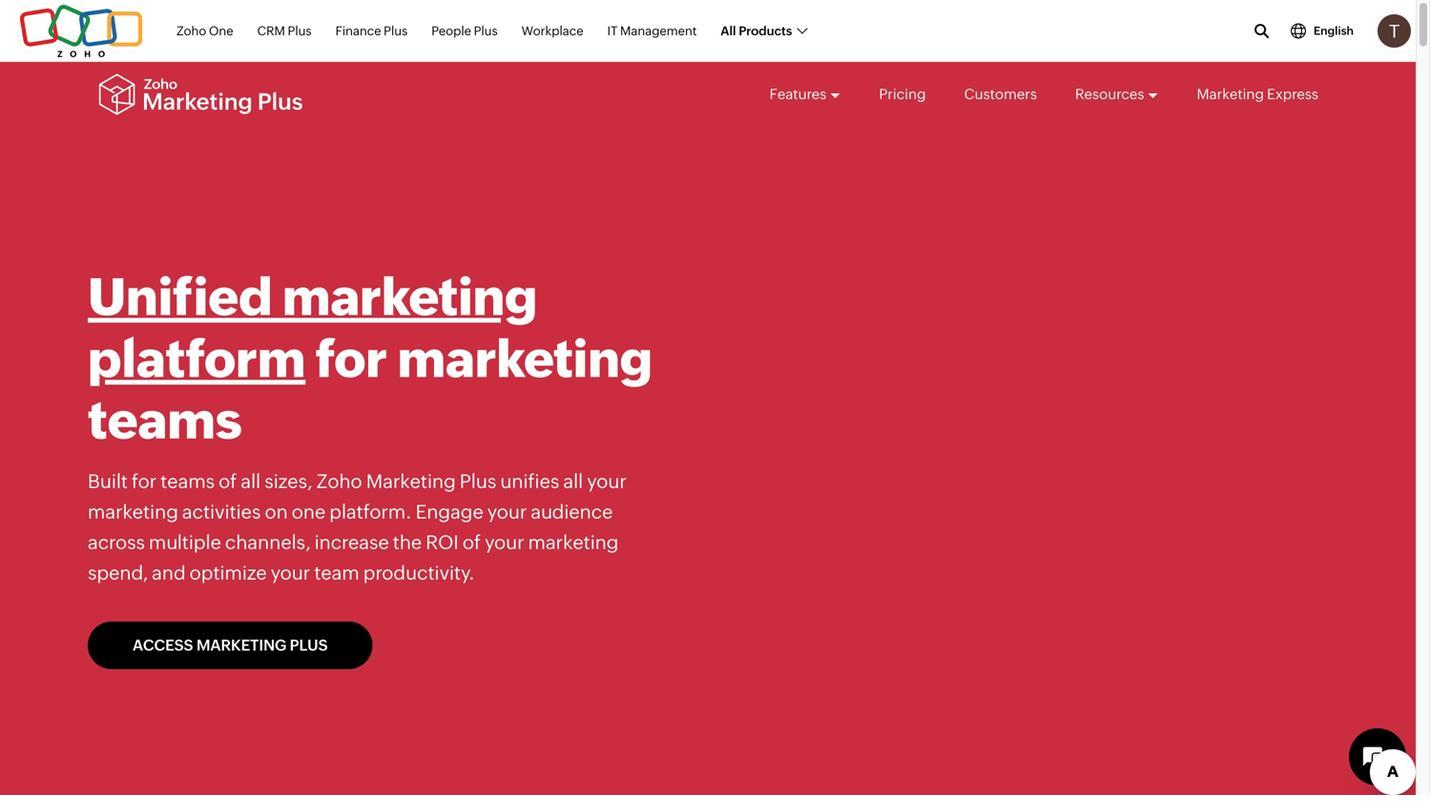 Task type: vqa. For each thing, say whether or not it's contained in the screenshot.
Resources
yes



Task type: locate. For each thing, give the bounding box(es) containing it.
2 vertical spatial marketing
[[196, 637, 286, 654]]

engage
[[416, 501, 483, 523]]

0 horizontal spatial of
[[219, 471, 237, 493]]

0 vertical spatial zoho
[[177, 24, 206, 38]]

for
[[316, 329, 387, 389], [132, 471, 157, 493]]

resources
[[1075, 86, 1144, 103]]

1 horizontal spatial zoho
[[316, 471, 362, 493]]

activities
[[182, 501, 261, 523]]

plus for crm plus
[[288, 24, 312, 38]]

1 vertical spatial teams
[[160, 471, 215, 493]]

teams
[[88, 391, 242, 450], [160, 471, 215, 493]]

1 vertical spatial marketing
[[366, 471, 456, 493]]

plus up engage
[[460, 471, 496, 493]]

crm
[[257, 24, 285, 38]]

0 vertical spatial marketing
[[1197, 86, 1264, 103]]

zoho
[[177, 24, 206, 38], [316, 471, 362, 493]]

productivity.
[[363, 562, 475, 584]]

finance plus link
[[335, 13, 408, 49]]

0 horizontal spatial all
[[241, 471, 261, 493]]

marketing down the optimize
[[196, 637, 286, 654]]

plus inside 'built for teams of all sizes, zoho marketing plus unifies all your marketing activities on one platform. engage your audience across multiple channels, increase the roi of your marketing spend, and optimize your team productivity.'
[[460, 471, 496, 493]]

0 horizontal spatial for
[[132, 471, 157, 493]]

marketing express
[[1197, 86, 1319, 103]]

the
[[393, 532, 422, 554]]

1 horizontal spatial marketing
[[366, 471, 456, 493]]

increase
[[314, 532, 389, 554]]

1 horizontal spatial for
[[316, 329, 387, 389]]

of
[[219, 471, 237, 493], [463, 532, 481, 554]]

your down unifies
[[487, 501, 527, 523]]

access marketing plus link
[[88, 622, 373, 670]]

your up audience
[[587, 471, 627, 493]]

0 vertical spatial teams
[[88, 391, 242, 450]]

all left "sizes,"
[[241, 471, 261, 493]]

1 vertical spatial of
[[463, 532, 481, 554]]

people plus
[[431, 24, 498, 38]]

marketing
[[282, 268, 537, 327], [397, 329, 652, 389], [88, 501, 178, 523], [528, 532, 619, 554]]

plus right people
[[474, 24, 498, 38]]

features
[[770, 86, 827, 103]]

teams up activities
[[160, 471, 215, 493]]

roi
[[426, 532, 459, 554]]

plus right 'crm'
[[288, 24, 312, 38]]

0 horizontal spatial zoho
[[177, 24, 206, 38]]

customers
[[964, 86, 1037, 103]]

zoho left one
[[177, 24, 206, 38]]

teams inside for marketing teams
[[88, 391, 242, 450]]

of up activities
[[219, 471, 237, 493]]

sizes,
[[265, 471, 312, 493]]

all products link
[[721, 13, 806, 49]]

platform
[[88, 329, 306, 389]]

all products
[[721, 24, 792, 38]]

zoho up one
[[316, 471, 362, 493]]

management
[[620, 24, 697, 38]]

channels,
[[225, 532, 311, 554]]

for inside for marketing teams
[[316, 329, 387, 389]]

2 horizontal spatial marketing
[[1197, 86, 1264, 103]]

plus right finance
[[384, 24, 408, 38]]

plus
[[288, 24, 312, 38], [384, 24, 408, 38], [474, 24, 498, 38], [460, 471, 496, 493], [290, 637, 328, 654]]

teams inside 'built for teams of all sizes, zoho marketing plus unifies all your marketing activities on one platform. engage your audience across multiple channels, increase the roi of your marketing spend, and optimize your team productivity.'
[[160, 471, 215, 493]]

1 vertical spatial zoho
[[316, 471, 362, 493]]

teams down platform
[[88, 391, 242, 450]]

all
[[241, 471, 261, 493], [563, 471, 583, 493]]

marketing inside for marketing teams
[[397, 329, 652, 389]]

your
[[587, 471, 627, 493], [487, 501, 527, 523], [485, 532, 524, 554], [271, 562, 310, 584]]

0 vertical spatial for
[[316, 329, 387, 389]]

resources link
[[1075, 69, 1159, 120]]

team
[[314, 562, 359, 584]]

1 horizontal spatial all
[[563, 471, 583, 493]]

audience
[[531, 501, 613, 523]]

access
[[133, 637, 193, 654]]

of right 'roi'
[[463, 532, 481, 554]]

all up audience
[[563, 471, 583, 493]]

marketing left express at right
[[1197, 86, 1264, 103]]

and
[[152, 562, 186, 584]]

marketing
[[1197, 86, 1264, 103], [366, 471, 456, 493], [196, 637, 286, 654]]

spend,
[[88, 562, 148, 584]]

marketing up engage
[[366, 471, 456, 493]]

customers link
[[964, 69, 1037, 120]]

one
[[209, 24, 233, 38]]

1 vertical spatial for
[[132, 471, 157, 493]]



Task type: describe. For each thing, give the bounding box(es) containing it.
access marketing plus
[[133, 637, 328, 654]]

zoho one
[[177, 24, 233, 38]]

terry turtle image
[[1378, 14, 1411, 48]]

people plus link
[[431, 13, 498, 49]]

it
[[607, 24, 618, 38]]

for inside 'built for teams of all sizes, zoho marketing plus unifies all your marketing activities on one platform. engage your audience across multiple channels, increase the roi of your marketing spend, and optimize your team productivity.'
[[132, 471, 157, 493]]

teams for for marketing teams
[[88, 391, 242, 450]]

0 horizontal spatial marketing
[[196, 637, 286, 654]]

marketing inside unified marketing platform
[[282, 268, 537, 327]]

optimize
[[190, 562, 267, 584]]

teams for built for teams of all sizes, zoho marketing plus unifies all your marketing activities on one platform. engage your audience across multiple channels, increase the roi of your marketing spend, and optimize your team productivity.
[[160, 471, 215, 493]]

unifies
[[500, 471, 559, 493]]

finance
[[335, 24, 381, 38]]

zoho one link
[[177, 13, 233, 49]]

crm plus
[[257, 24, 312, 38]]

workplace link
[[522, 13, 583, 49]]

for marketing teams
[[88, 329, 652, 450]]

one
[[292, 501, 326, 523]]

finance plus
[[335, 24, 408, 38]]

1 all from the left
[[241, 471, 261, 493]]

english
[[1314, 24, 1354, 37]]

pricing
[[879, 86, 926, 103]]

on
[[265, 501, 288, 523]]

all
[[721, 24, 736, 38]]

plus down team
[[290, 637, 328, 654]]

1 horizontal spatial of
[[463, 532, 481, 554]]

built
[[88, 471, 128, 493]]

features link
[[770, 69, 841, 120]]

your down channels,
[[271, 562, 310, 584]]

across
[[88, 532, 145, 554]]

people
[[431, 24, 471, 38]]

2 all from the left
[[563, 471, 583, 493]]

plus for finance plus
[[384, 24, 408, 38]]

unified marketing platform
[[88, 268, 537, 389]]

pricing link
[[879, 69, 926, 120]]

crm plus link
[[257, 13, 312, 49]]

unified
[[88, 268, 272, 327]]

express
[[1267, 86, 1319, 103]]

multiple
[[149, 532, 221, 554]]

marketing inside 'built for teams of all sizes, zoho marketing plus unifies all your marketing activities on one platform. engage your audience across multiple channels, increase the roi of your marketing spend, and optimize your team productivity.'
[[366, 471, 456, 493]]

zoho inside 'built for teams of all sizes, zoho marketing plus unifies all your marketing activities on one platform. engage your audience across multiple channels, increase the roi of your marketing spend, and optimize your team productivity.'
[[316, 471, 362, 493]]

zoho inside "link"
[[177, 24, 206, 38]]

zoho marketingplus logo image
[[97, 73, 304, 115]]

workplace
[[522, 24, 583, 38]]

plus for people plus
[[474, 24, 498, 38]]

it management
[[607, 24, 697, 38]]

platform.
[[329, 501, 412, 523]]

it management link
[[607, 13, 697, 49]]

products
[[739, 24, 792, 38]]

built for teams of all sizes, zoho marketing plus unifies all your marketing activities on one platform. engage your audience across multiple channels, increase the roi of your marketing spend, and optimize your team productivity.
[[88, 471, 627, 584]]

0 vertical spatial of
[[219, 471, 237, 493]]

your right 'roi'
[[485, 532, 524, 554]]

marketing express link
[[1197, 69, 1319, 120]]



